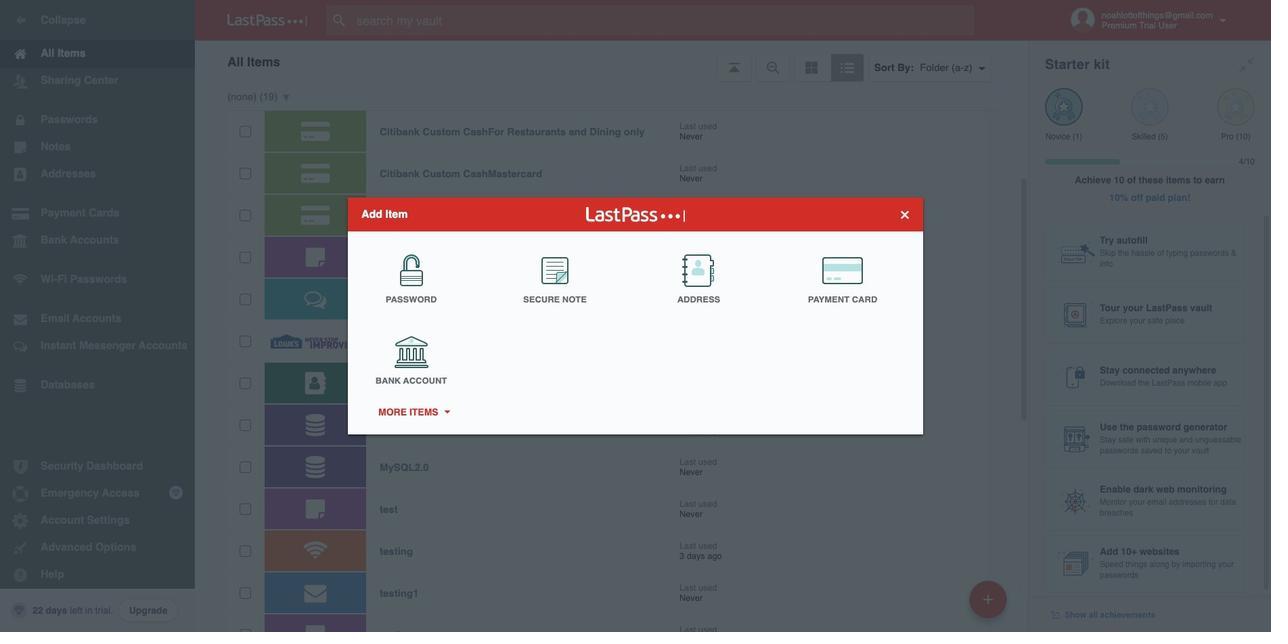 Task type: locate. For each thing, give the bounding box(es) containing it.
new item image
[[984, 595, 993, 604]]

dialog
[[348, 198, 923, 435]]

main navigation navigation
[[0, 0, 195, 632]]

search my vault text field
[[326, 5, 1001, 35]]

caret right image
[[442, 411, 452, 414]]



Task type: describe. For each thing, give the bounding box(es) containing it.
vault options navigation
[[195, 41, 1029, 81]]

new item navigation
[[965, 577, 1016, 632]]

lastpass image
[[227, 14, 307, 26]]

Search search field
[[326, 5, 1001, 35]]



Task type: vqa. For each thing, say whether or not it's contained in the screenshot.
text box
no



